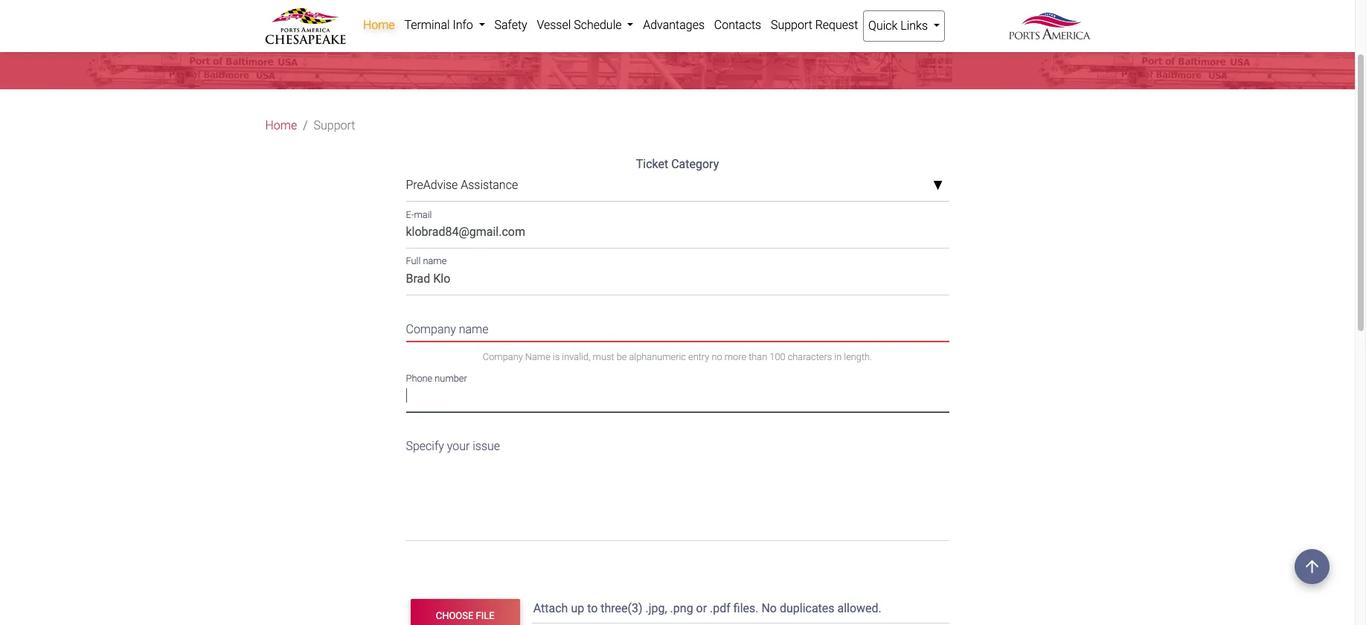 Task type: locate. For each thing, give the bounding box(es) containing it.
contacts
[[715, 18, 762, 32]]

company up phone number
[[406, 322, 456, 336]]

1 vertical spatial home link
[[265, 117, 297, 135]]

name
[[525, 352, 551, 363]]

Specify your issue text field
[[406, 430, 950, 541]]

assistance
[[461, 178, 518, 192]]

terminal info link
[[400, 10, 490, 40]]

links
[[901, 19, 928, 33]]

name for full
[[423, 256, 447, 267]]

1 vertical spatial support
[[314, 119, 355, 133]]

Company name text field
[[406, 313, 950, 342]]

name up number
[[459, 322, 489, 336]]

name
[[423, 256, 447, 267], [459, 322, 489, 336]]

0 horizontal spatial name
[[423, 256, 447, 267]]

1 horizontal spatial home
[[363, 18, 395, 32]]

home for rightmost home 'link'
[[363, 18, 395, 32]]

entry
[[689, 352, 710, 363]]

0 vertical spatial support
[[771, 18, 813, 32]]

0 horizontal spatial home
[[265, 119, 297, 133]]

home link
[[358, 10, 400, 40], [265, 117, 297, 135]]

file
[[476, 611, 495, 622]]

0 vertical spatial home link
[[358, 10, 400, 40]]

full name
[[406, 256, 447, 267]]

must
[[593, 352, 615, 363]]

no
[[712, 352, 723, 363]]

advantages
[[643, 18, 705, 32]]

terminal
[[405, 18, 450, 32]]

quick
[[869, 19, 898, 33]]

support for support
[[314, 119, 355, 133]]

length.
[[844, 352, 873, 363]]

Full name text field
[[406, 267, 950, 295]]

1 vertical spatial home
[[265, 119, 297, 133]]

1 horizontal spatial name
[[459, 322, 489, 336]]

go to top image
[[1295, 549, 1330, 584]]

is
[[553, 352, 560, 363]]

company
[[406, 322, 456, 336], [483, 352, 523, 363]]

0 vertical spatial company
[[406, 322, 456, 336]]

e-
[[406, 209, 414, 220]]

be
[[617, 352, 627, 363]]

E-mail email field
[[406, 220, 950, 249]]

name right "full"
[[423, 256, 447, 267]]

0 horizontal spatial company
[[406, 322, 456, 336]]

home
[[363, 18, 395, 32], [265, 119, 297, 133]]

support request
[[771, 18, 859, 32]]

quick links link
[[863, 10, 946, 42]]

alphanumeric
[[629, 352, 686, 363]]

1 vertical spatial name
[[459, 322, 489, 336]]

0 horizontal spatial support
[[314, 119, 355, 133]]

info
[[453, 18, 473, 32]]

company left name
[[483, 352, 523, 363]]

support
[[771, 18, 813, 32], [314, 119, 355, 133]]

vessel
[[537, 18, 571, 32]]

1 horizontal spatial support
[[771, 18, 813, 32]]

issue
[[473, 439, 500, 453]]

100
[[770, 352, 786, 363]]

1 horizontal spatial company
[[483, 352, 523, 363]]

home inside 'link'
[[363, 18, 395, 32]]

name inside company name company name is invalid, must be alphanumeric entry no more than 100 characters in length.
[[459, 322, 489, 336]]

safety link
[[490, 10, 532, 40]]

support request link
[[766, 10, 863, 40]]

Phone number text field
[[406, 384, 950, 412]]

full
[[406, 256, 421, 267]]

0 vertical spatial name
[[423, 256, 447, 267]]

terminal info
[[405, 18, 476, 32]]

specify your issue
[[406, 439, 500, 453]]

home for home 'link' to the left
[[265, 119, 297, 133]]

0 vertical spatial home
[[363, 18, 395, 32]]

1 vertical spatial company
[[483, 352, 523, 363]]

preadvise
[[406, 178, 458, 192]]



Task type: describe. For each thing, give the bounding box(es) containing it.
request
[[816, 18, 859, 32]]

advantages link
[[639, 10, 710, 40]]

vessel schedule link
[[532, 10, 639, 40]]

specify
[[406, 439, 444, 453]]

▼
[[933, 180, 944, 192]]

in
[[835, 352, 842, 363]]

vessel schedule
[[537, 18, 625, 32]]

ticket
[[636, 157, 669, 172]]

safety
[[495, 18, 528, 32]]

more
[[725, 352, 747, 363]]

invalid,
[[562, 352, 591, 363]]

phone
[[406, 373, 433, 384]]

your
[[447, 439, 470, 453]]

contacts link
[[710, 10, 766, 40]]

company name company name is invalid, must be alphanumeric entry no more than 100 characters in length.
[[406, 322, 873, 363]]

characters
[[788, 352, 832, 363]]

phone number
[[406, 373, 467, 384]]

choose file
[[436, 611, 495, 622]]

number
[[435, 373, 467, 384]]

mail
[[414, 209, 432, 220]]

e-mail
[[406, 209, 432, 220]]

quick links
[[869, 19, 931, 33]]

name for company
[[459, 322, 489, 336]]

1 horizontal spatial home link
[[358, 10, 400, 40]]

choose
[[436, 611, 474, 622]]

category
[[672, 157, 719, 172]]

preadvise assistance
[[406, 178, 518, 192]]

0 horizontal spatial home link
[[265, 117, 297, 135]]

Attach up to three(3) .jpg, .png or .pdf files. No duplicates allowed. text field
[[532, 595, 953, 624]]

schedule
[[574, 18, 622, 32]]

ticket category
[[636, 157, 719, 172]]

support for support request
[[771, 18, 813, 32]]

than
[[749, 352, 768, 363]]



Task type: vqa. For each thing, say whether or not it's contained in the screenshot.
the right home link
yes



